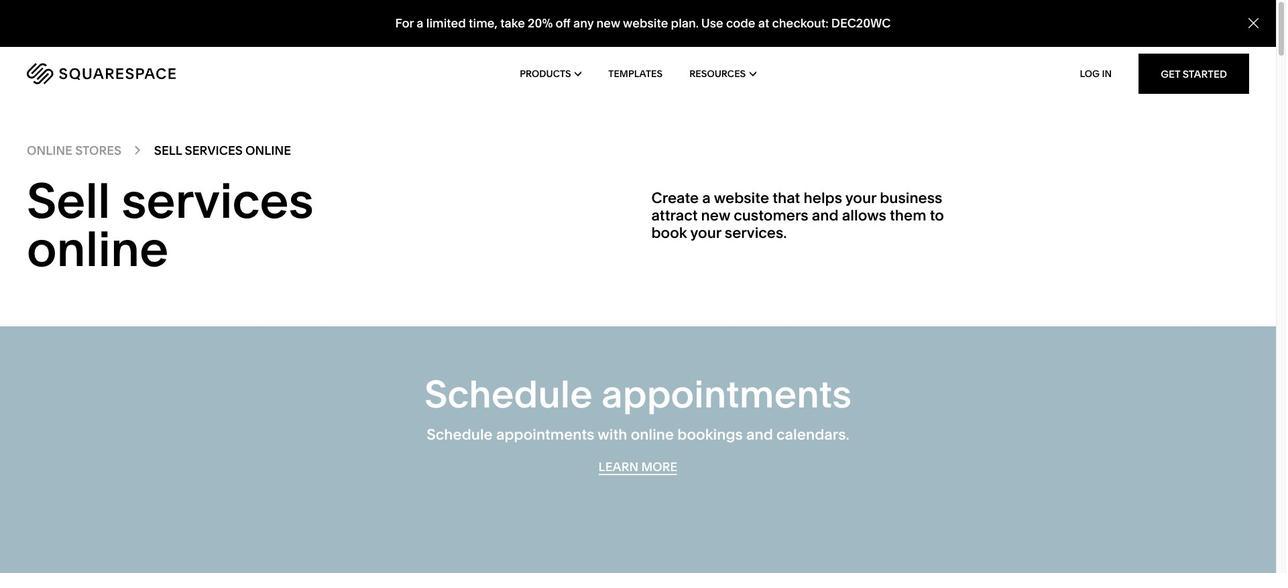 Task type: describe. For each thing, give the bounding box(es) containing it.
sell services online
[[27, 171, 314, 278]]

services
[[122, 171, 314, 230]]

get started link
[[1139, 54, 1250, 94]]

squarespace logo link
[[27, 63, 271, 85]]

schedule for schedule appointments
[[425, 371, 593, 417]]

2 online from the left
[[246, 143, 291, 158]]

more
[[642, 460, 678, 475]]

for
[[395, 16, 414, 31]]

code
[[727, 16, 756, 31]]

create a website that helps your business attract new customers and allows them to book your services.
[[652, 189, 945, 242]]

use
[[702, 16, 724, 31]]

log
[[1081, 68, 1100, 80]]

appointments for schedule appointments with online bookings and calendars.
[[496, 426, 595, 444]]

sell services online main content
[[0, 0, 1287, 574]]

appointments for schedule appointments
[[602, 371, 852, 417]]

0 horizontal spatial website
[[623, 16, 669, 31]]

create
[[652, 189, 699, 207]]

take
[[501, 16, 525, 31]]

templates
[[609, 68, 663, 80]]

time,
[[469, 16, 498, 31]]

online stores link
[[27, 143, 122, 158]]

services
[[185, 143, 243, 158]]

learn more
[[599, 460, 678, 475]]

business
[[880, 189, 943, 207]]

started
[[1183, 67, 1228, 80]]

at
[[759, 16, 770, 31]]

helps
[[804, 189, 843, 207]]

products
[[520, 68, 571, 80]]

any
[[574, 16, 594, 31]]

dec20wc
[[832, 16, 891, 31]]

schedule for schedule appointments with online bookings and calendars.
[[427, 426, 493, 444]]

learn more link
[[599, 460, 678, 476]]

limited
[[427, 16, 466, 31]]

new for website
[[597, 16, 621, 31]]

and inside create a website that helps your business attract new customers and allows them to book your services.
[[812, 207, 839, 225]]

sell for sell services online
[[27, 171, 110, 230]]

log             in link
[[1081, 68, 1112, 80]]



Task type: vqa. For each thing, say whether or not it's contained in the screenshot.
rightmost a
yes



Task type: locate. For each thing, give the bounding box(es) containing it.
1 vertical spatial online
[[631, 426, 674, 444]]

resources
[[690, 68, 746, 80]]

website
[[623, 16, 669, 31], [714, 189, 770, 207]]

new inside create a website that helps your business attract new customers and allows them to book your services.
[[702, 207, 731, 225]]

your right helps
[[846, 189, 877, 207]]

1 horizontal spatial new
[[702, 207, 731, 225]]

allows
[[843, 207, 887, 225]]

online
[[27, 219, 169, 278], [631, 426, 674, 444]]

0 vertical spatial a
[[417, 16, 424, 31]]

website left plan.
[[623, 16, 669, 31]]

to
[[930, 207, 945, 225]]

customers
[[734, 207, 809, 225]]

website up services.
[[714, 189, 770, 207]]

20%
[[528, 16, 553, 31]]

0 vertical spatial your
[[846, 189, 877, 207]]

sell services online
[[154, 143, 291, 158]]

online inside sell services online
[[27, 219, 169, 278]]

1 horizontal spatial online
[[246, 143, 291, 158]]

0 vertical spatial website
[[623, 16, 669, 31]]

website inside create a website that helps your business attract new customers and allows them to book your services.
[[714, 189, 770, 207]]

online
[[27, 143, 72, 158], [246, 143, 291, 158]]

sell
[[154, 143, 182, 158], [27, 171, 110, 230]]

0 horizontal spatial a
[[417, 16, 424, 31]]

0 horizontal spatial online
[[27, 143, 72, 158]]

1 vertical spatial appointments
[[496, 426, 595, 444]]

a inside create a website that helps your business attract new customers and allows them to book your services.
[[703, 189, 711, 207]]

1 horizontal spatial appointments
[[602, 371, 852, 417]]

get started
[[1161, 67, 1228, 80]]

with
[[598, 426, 628, 444]]

0 vertical spatial schedule
[[425, 371, 593, 417]]

schedule appointments with online bookings and calendars.
[[427, 426, 850, 444]]

1 vertical spatial new
[[702, 207, 731, 225]]

get
[[1161, 67, 1181, 80]]

0 vertical spatial appointments
[[602, 371, 852, 417]]

sell for sell services online
[[154, 143, 182, 158]]

stores
[[75, 143, 122, 158]]

new right any
[[597, 16, 621, 31]]

new for customers
[[702, 207, 731, 225]]

resources button
[[690, 47, 757, 101]]

1 vertical spatial and
[[747, 426, 773, 444]]

1 horizontal spatial your
[[846, 189, 877, 207]]

0 vertical spatial online
[[27, 219, 169, 278]]

a for website
[[703, 189, 711, 207]]

book
[[652, 224, 688, 242]]

1 online from the left
[[27, 143, 72, 158]]

that
[[773, 189, 801, 207]]

online right services
[[246, 143, 291, 158]]

a right create
[[703, 189, 711, 207]]

new right attract
[[702, 207, 731, 225]]

0 horizontal spatial your
[[691, 224, 722, 242]]

plan.
[[671, 16, 699, 31]]

schedule
[[425, 371, 593, 417], [427, 426, 493, 444]]

services.
[[725, 224, 787, 242]]

a right the for at the left
[[417, 16, 424, 31]]

1 horizontal spatial website
[[714, 189, 770, 207]]

appointments
[[602, 371, 852, 417], [496, 426, 595, 444]]

and
[[812, 207, 839, 225], [747, 426, 773, 444]]

0 horizontal spatial appointments
[[496, 426, 595, 444]]

1 vertical spatial your
[[691, 224, 722, 242]]

1 horizontal spatial online
[[631, 426, 674, 444]]

a for limited
[[417, 16, 424, 31]]

1 horizontal spatial and
[[812, 207, 839, 225]]

0 horizontal spatial online
[[27, 219, 169, 278]]

in
[[1103, 68, 1112, 80]]

new
[[597, 16, 621, 31], [702, 207, 731, 225]]

0 horizontal spatial sell
[[27, 171, 110, 230]]

0 vertical spatial new
[[597, 16, 621, 31]]

attract
[[652, 207, 698, 225]]

1 vertical spatial schedule
[[427, 426, 493, 444]]

them
[[890, 207, 927, 225]]

0 horizontal spatial and
[[747, 426, 773, 444]]

for a limited time, take 20% off any new website plan. use code at checkout: dec20wc
[[395, 16, 891, 31]]

learn
[[599, 460, 639, 475]]

0 horizontal spatial new
[[597, 16, 621, 31]]

products button
[[520, 47, 582, 101]]

sell inside sell services online
[[27, 171, 110, 230]]

and left allows
[[812, 207, 839, 225]]

online stores
[[27, 143, 122, 158]]

templates link
[[609, 47, 663, 101]]

1 horizontal spatial a
[[703, 189, 711, 207]]

squarespace logo image
[[27, 63, 176, 85]]

your right book on the right top of the page
[[691, 224, 722, 242]]

sell left services
[[154, 143, 182, 158]]

and right bookings at the right bottom of the page
[[747, 426, 773, 444]]

1 vertical spatial website
[[714, 189, 770, 207]]

bookings
[[678, 426, 743, 444]]

online left stores
[[27, 143, 72, 158]]

off
[[556, 16, 571, 31]]

calendars.
[[777, 426, 850, 444]]

checkout:
[[773, 16, 829, 31]]

a
[[417, 16, 424, 31], [703, 189, 711, 207]]

sell down online stores link
[[27, 171, 110, 230]]

1 vertical spatial a
[[703, 189, 711, 207]]

log             in
[[1081, 68, 1112, 80]]

1 vertical spatial sell
[[27, 171, 110, 230]]

0 vertical spatial and
[[812, 207, 839, 225]]

1 horizontal spatial sell
[[154, 143, 182, 158]]

0 vertical spatial sell
[[154, 143, 182, 158]]

schedule appointments
[[425, 371, 852, 417]]

your
[[846, 189, 877, 207], [691, 224, 722, 242]]



